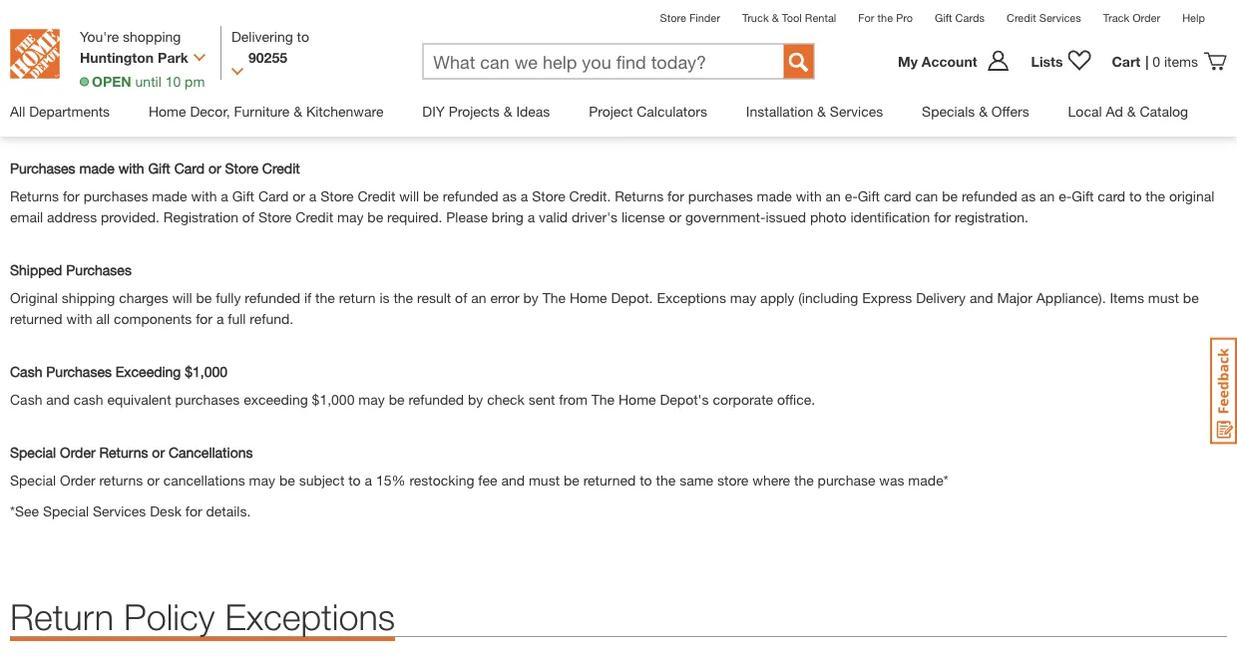 Task type: vqa. For each thing, say whether or not it's contained in the screenshot.
Questions & Answers
no



Task type: locate. For each thing, give the bounding box(es) containing it.
full
[[228, 310, 246, 327]]

until
[[135, 73, 161, 89]]

lists
[[1032, 53, 1063, 69]]

consumer
[[403, 86, 468, 102]]

1 horizontal spatial located
[[939, 65, 985, 81]]

by left sent
[[468, 391, 483, 408]]

exceeding
[[116, 363, 181, 380]]

0 vertical spatial returned
[[10, 310, 63, 327]]

0 horizontal spatial services
[[93, 503, 146, 519]]

must right items
[[1149, 289, 1180, 306]]

order for special order returns or cancellations
[[60, 444, 95, 461]]

please
[[446, 209, 488, 225]]

within left 365
[[148, 107, 185, 123]]

card down home decor, furniture & kitchenware link
[[258, 188, 289, 204]]

0 horizontal spatial card
[[174, 160, 205, 176]]

1 vertical spatial by
[[524, 289, 539, 306]]

2 vertical spatial services
[[93, 503, 146, 519]]

for right desk
[[185, 503, 202, 519]]

0 horizontal spatial days
[[216, 107, 245, 123]]

1 horizontal spatial account
[[1091, 86, 1143, 102]]

order right track
[[1133, 11, 1161, 24]]

1 horizontal spatial returned
[[583, 472, 636, 489]]

for down calculators
[[668, 188, 685, 204]]

of
[[1171, 65, 1183, 81], [249, 107, 262, 123], [242, 209, 255, 225], [455, 289, 467, 306]]

None text field
[[423, 44, 764, 80], [423, 44, 764, 80], [423, 44, 764, 80], [423, 44, 764, 80]]

0 vertical spatial order
[[1133, 11, 1161, 24]]

ideas
[[516, 103, 550, 119]]

0 horizontal spatial e-
[[845, 188, 858, 204]]

*see special services desk for details.
[[10, 503, 251, 519]]

help
[[1183, 11, 1206, 24]]

1 horizontal spatial depot
[[970, 86, 1009, 102]]

e- up photo
[[845, 188, 858, 204]]

0 vertical spatial located
[[939, 65, 985, 81]]

store down furniture
[[225, 160, 258, 176]]

0 vertical spatial special
[[10, 444, 56, 461]]

2 e- from the left
[[1059, 188, 1072, 204]]

and left the major
[[970, 289, 993, 306]]

0 vertical spatial will
[[399, 188, 419, 204]]

within
[[1077, 65, 1114, 81], [148, 107, 185, 123]]

feedback link image
[[1211, 337, 1238, 445]]

of inside original shipping charges will be fully refunded if the return is the result of an error by the home depot. exceptions may apply (including express delivery and major appliance). items must be returned with all components for a full refund.
[[455, 289, 467, 306]]

0 horizontal spatial by
[[468, 391, 483, 408]]

project calculators
[[589, 103, 708, 119]]

license
[[622, 209, 665, 225]]

in down missing
[[60, 107, 71, 123]]

gift up registration
[[232, 188, 255, 204]]

1 horizontal spatial and
[[501, 472, 525, 489]]

2 vertical spatial and
[[501, 472, 525, 489]]

1 horizontal spatial card
[[258, 188, 289, 204]]

or right charge),
[[885, 86, 898, 102]]

park
[[158, 49, 189, 65]]

2 horizontal spatial card
[[1098, 188, 1126, 204]]

local ad & catalog
[[1068, 103, 1189, 119]]

express
[[863, 289, 913, 306]]

refund.
[[250, 310, 294, 327]]

2 horizontal spatial card
[[647, 86, 677, 102]]

of right 0
[[1171, 65, 1183, 81]]

1 vertical spatial special
[[10, 472, 56, 489]]

0 vertical spatial must
[[1149, 289, 1180, 306]]

0 horizontal spatial receipts
[[75, 86, 130, 102]]

1 horizontal spatial our
[[384, 65, 405, 81]]

0 vertical spatial cash
[[10, 363, 42, 380]]

may
[[220, 65, 246, 81], [889, 65, 916, 81], [1147, 86, 1174, 102], [337, 209, 364, 225], [730, 289, 757, 306], [359, 391, 385, 408], [249, 472, 275, 489]]

account inside if you're missing your receipt, we may be able to locate it in our system. receipts for purchases made with a credit or debit card or by check may be located in our system within 90 days of purchase. receipts for purchases made with the home depot consumer credit card, pro xtra credit card (commercial revolving charge), or the home depot commercial account may be located in our system within 365 days of purchase.
[[1091, 86, 1143, 102]]

receipts down missing
[[75, 86, 130, 102]]

0 vertical spatial check
[[848, 65, 885, 81]]

card up registration
[[174, 160, 205, 176]]

will inside original shipping charges will be fully refunded if the return is the result of an error by the home depot. exceptions may apply (including express delivery and major appliance). items must be returned with all components for a full refund.
[[172, 289, 192, 306]]

0 vertical spatial purchase.
[[10, 86, 72, 102]]

may left apply
[[730, 289, 757, 306]]

exceeding
[[244, 391, 308, 408]]

2 horizontal spatial and
[[970, 289, 993, 306]]

2 vertical spatial by
[[468, 391, 483, 408]]

without
[[79, 37, 128, 53]]

with up photo
[[796, 188, 822, 204]]

order left "returns" at the left bottom of page
[[60, 472, 95, 489]]

purchase. down the able
[[265, 107, 327, 123]]

registration
[[163, 209, 238, 225]]

project
[[589, 103, 633, 119]]

1 vertical spatial purchase.
[[265, 107, 327, 123]]

1 cash from the top
[[10, 363, 42, 380]]

be left the able
[[250, 65, 266, 81]]

1 horizontal spatial exceptions
[[657, 289, 726, 306]]

1 horizontal spatial as
[[1022, 188, 1036, 204]]

kitchenware
[[306, 103, 384, 119]]

0 horizontal spatial card
[[780, 65, 808, 81]]

with inside original shipping charges will be fully refunded if the return is the result of an error by the home depot. exceptions may apply (including express delivery and major appliance). items must be returned with all components for a full refund.
[[66, 310, 92, 327]]

major
[[997, 289, 1033, 306]]

1 horizontal spatial system
[[1028, 65, 1073, 81]]

home left depot's
[[619, 391, 656, 408]]

of inside returns for purchases made with a gift card or a store credit will be refunded as a store credit. returns for purchases made with an e-gift card can be refunded as an e-gift card to the original email address provided. registration of store credit may be required. please bring a valid driver's license or government-issued photo identification for registration.
[[242, 209, 255, 225]]

the home depot image
[[10, 29, 60, 79]]

able
[[270, 65, 296, 81]]

by inside original shipping charges will be fully refunded if the return is the result of an error by the home depot. exceptions may apply (including express delivery and major appliance). items must be returned with all components for a full refund.
[[524, 289, 539, 306]]

returned down 'original'
[[10, 310, 63, 327]]

address
[[47, 209, 97, 225]]

0 vertical spatial pro
[[896, 11, 913, 24]]

credit
[[689, 65, 725, 81]]

be up catalog
[[1178, 86, 1193, 102]]

1 horizontal spatial returns
[[99, 444, 148, 461]]

2 cash from the top
[[10, 391, 42, 408]]

home inside original shipping charges will be fully refunded if the return is the result of an error by the home depot. exceptions may apply (including express delivery and major appliance). items must be returned with all components for a full refund.
[[570, 289, 607, 306]]

1 vertical spatial exceptions
[[225, 595, 395, 638]]

refunded up please
[[443, 188, 499, 204]]

0 horizontal spatial exceptions
[[225, 595, 395, 638]]

projects
[[449, 103, 500, 119]]

home up specials
[[929, 86, 967, 102]]

of right result
[[455, 289, 467, 306]]

0 vertical spatial days
[[1137, 65, 1167, 81]]

0 vertical spatial exceptions
[[657, 289, 726, 306]]

store finder
[[660, 11, 720, 24]]

depot up specials & offers
[[970, 86, 1009, 102]]

1 as from the left
[[502, 188, 517, 204]]

to inside returns for purchases made with a gift card or a store credit will be refunded as a store credit. returns for purchases made with an e-gift card can be refunded as an e-gift card to the original email address provided. registration of store credit may be required. please bring a valid driver's license or government-issued photo identification for registration.
[[1130, 188, 1142, 204]]

1 horizontal spatial check
[[848, 65, 885, 81]]

the left original
[[1146, 188, 1166, 204]]

0 vertical spatial services
[[1040, 11, 1082, 24]]

the right "error"
[[543, 289, 566, 306]]

0 horizontal spatial and
[[46, 391, 70, 408]]

check left sent
[[487, 391, 525, 408]]

services
[[1040, 11, 1082, 24], [830, 103, 883, 119], [93, 503, 146, 519]]

equivalent
[[107, 391, 171, 408]]

returns up "returns" at the left bottom of page
[[99, 444, 148, 461]]

the right for
[[878, 11, 893, 24]]

will up "components"
[[172, 289, 192, 306]]

our
[[384, 65, 405, 81], [1004, 65, 1024, 81], [75, 107, 95, 123]]

1 horizontal spatial pro
[[896, 11, 913, 24]]

an
[[826, 188, 841, 204], [1040, 188, 1055, 204], [471, 289, 487, 306]]

and inside original shipping charges will be fully refunded if the return is the result of an error by the home depot. exceptions may apply (including express delivery and major appliance). items must be returned with all components for a full refund.
[[970, 289, 993, 306]]

1 vertical spatial pro
[[551, 86, 573, 102]]

exceptions inside original shipping charges will be fully refunded if the return is the result of an error by the home depot. exceptions may apply (including express delivery and major appliance). items must be returned with all components for a full refund.
[[657, 289, 726, 306]]

1 vertical spatial check
[[487, 391, 525, 408]]

days
[[1137, 65, 1167, 81], [216, 107, 245, 123]]

cancellations
[[163, 472, 245, 489]]

1 vertical spatial will
[[172, 289, 192, 306]]

will up required.
[[399, 188, 419, 204]]

cash
[[10, 363, 42, 380], [10, 391, 42, 408]]

cash for cash and cash equivalent purchases exceeding $1,000 may be refunded by check sent from the home depot's corporate office.
[[10, 391, 42, 408]]

may down for the pro
[[889, 65, 916, 81]]

receipt
[[143, 37, 191, 53]]

0 horizontal spatial account
[[922, 53, 978, 69]]

account
[[922, 53, 978, 69], [1091, 86, 1143, 102]]

furniture
[[234, 103, 290, 119]]

credit up required.
[[358, 188, 396, 204]]

90255
[[249, 49, 287, 65]]

will
[[399, 188, 419, 204], [172, 289, 192, 306]]

revolving
[[764, 86, 825, 102]]

details.
[[206, 503, 251, 519]]

0 horizontal spatial check
[[487, 391, 525, 408]]

located down you're
[[10, 107, 56, 123]]

for down your
[[134, 86, 151, 102]]

0 horizontal spatial depot
[[361, 86, 399, 102]]

0 horizontal spatial pro
[[551, 86, 573, 102]]

cash and cash equivalent purchases exceeding $1,000 may be refunded by check sent from the home depot's corporate office.
[[10, 391, 815, 408]]

within left the 90
[[1077, 65, 1114, 81]]

credit up lists
[[1007, 11, 1037, 24]]

components
[[114, 310, 192, 327]]

order down cash
[[60, 444, 95, 461]]

return
[[10, 595, 114, 638]]

1 horizontal spatial days
[[1137, 65, 1167, 81]]

credit up if
[[296, 209, 333, 225]]

must inside original shipping charges will be fully refunded if the return is the result of an error by the home depot. exceptions may apply (including express delivery and major appliance). items must be returned with all components for a full refund.
[[1149, 289, 1180, 306]]

0 horizontal spatial $1,000
[[185, 363, 228, 380]]

services for installation & services
[[830, 103, 883, 119]]

card
[[780, 65, 808, 81], [884, 188, 912, 204], [1098, 188, 1126, 204]]

for
[[859, 11, 875, 24]]

0 vertical spatial within
[[1077, 65, 1114, 81]]

ad
[[1106, 103, 1124, 119]]

returned left same
[[583, 472, 636, 489]]

must
[[1149, 289, 1180, 306], [529, 472, 560, 489]]

card up revolving
[[780, 65, 808, 81]]

check up charge),
[[848, 65, 885, 81]]

subject
[[299, 472, 345, 489]]

made up address
[[79, 160, 115, 176]]

store
[[718, 472, 749, 489]]

1 horizontal spatial services
[[830, 103, 883, 119]]

specials
[[922, 103, 975, 119]]

1 horizontal spatial e-
[[1059, 188, 1072, 204]]

for up address
[[63, 188, 80, 204]]

fully
[[216, 289, 241, 306]]

2 vertical spatial order
[[60, 472, 95, 489]]

store up the valid at the top of page
[[532, 188, 566, 204]]

refunded up "refund." on the top of page
[[245, 289, 300, 306]]

cash down 'original'
[[10, 363, 42, 380]]

purchases up xtra at the left top
[[540, 65, 605, 81]]

2 depot from the left
[[970, 86, 1009, 102]]

purchase.
[[10, 86, 72, 102], [265, 107, 327, 123]]

open
[[92, 73, 131, 89]]

our right it
[[384, 65, 405, 81]]

to right subject
[[348, 472, 361, 489]]

1 vertical spatial order
[[60, 444, 95, 461]]

0 horizontal spatial will
[[172, 289, 192, 306]]

all
[[10, 103, 25, 119]]

an inside original shipping charges will be fully refunded if the return is the result of an error by the home depot. exceptions may apply (including express delivery and major appliance). items must be returned with all components for a full refund.
[[471, 289, 487, 306]]

you're shopping
[[80, 28, 181, 44]]

registration.
[[955, 209, 1029, 225]]

be
[[250, 65, 266, 81], [919, 65, 935, 81], [1178, 86, 1193, 102], [423, 188, 439, 204], [942, 188, 958, 204], [368, 209, 383, 225], [196, 289, 212, 306], [1183, 289, 1199, 306], [389, 391, 405, 408], [279, 472, 295, 489], [564, 472, 580, 489]]

1 horizontal spatial will
[[399, 188, 419, 204]]

of right registration
[[242, 209, 255, 225]]

restocking
[[410, 472, 475, 489]]

be left required.
[[368, 209, 383, 225]]

photo
[[810, 209, 847, 225]]

system down open at left
[[99, 107, 144, 123]]

2 vertical spatial card
[[258, 188, 289, 204]]

my
[[898, 53, 918, 69]]

corporate
[[713, 391, 774, 408]]

home up kitchenware at the top left of the page
[[319, 86, 357, 102]]

return policy exceptions
[[10, 595, 395, 638]]

2 horizontal spatial by
[[829, 65, 844, 81]]

purchases up 365
[[155, 86, 220, 102]]

1 horizontal spatial receipts
[[461, 65, 516, 81]]

1 vertical spatial receipts
[[75, 86, 130, 102]]

1 e- from the left
[[845, 188, 858, 204]]

0 horizontal spatial in
[[60, 107, 71, 123]]

0 horizontal spatial as
[[502, 188, 517, 204]]

it
[[358, 65, 366, 81]]

1 vertical spatial account
[[1091, 86, 1143, 102]]

pro
[[896, 11, 913, 24], [551, 86, 573, 102]]

1 vertical spatial days
[[216, 107, 245, 123]]

1 vertical spatial cash
[[10, 391, 42, 408]]

1 horizontal spatial within
[[1077, 65, 1114, 81]]

shipping
[[62, 289, 115, 306]]

1 horizontal spatial in
[[369, 65, 380, 81]]

gift cards
[[935, 11, 985, 24]]

you're
[[80, 28, 119, 44]]

0 horizontal spatial purchase.
[[10, 86, 72, 102]]

1 horizontal spatial an
[[826, 188, 841, 204]]

to left original
[[1130, 188, 1142, 204]]

returns up email
[[10, 188, 59, 204]]

returns up license
[[615, 188, 664, 204]]

catalog
[[1140, 103, 1189, 119]]

installation & services
[[746, 103, 883, 119]]

1 vertical spatial $1,000
[[312, 391, 355, 408]]

0 vertical spatial system
[[1028, 65, 1073, 81]]

cash for cash purchases exceeding $1,000
[[10, 363, 42, 380]]

1 vertical spatial services
[[830, 103, 883, 119]]

purchases up email
[[10, 160, 75, 176]]

for inside original shipping charges will be fully refunded if the return is the result of an error by the home depot. exceptions may apply (including express delivery and major appliance). items must be returned with all components for a full refund.
[[196, 310, 213, 327]]

local ad & catalog link
[[1068, 86, 1189, 137]]

0 vertical spatial by
[[829, 65, 844, 81]]

credit up project
[[605, 86, 643, 102]]

$1,000
[[185, 363, 228, 380], [312, 391, 355, 408]]

you're
[[22, 65, 60, 81]]

to right the able
[[300, 65, 312, 81]]

0 horizontal spatial within
[[148, 107, 185, 123]]

credit.
[[569, 188, 611, 204]]

cash left cash
[[10, 391, 42, 408]]

1 vertical spatial must
[[529, 472, 560, 489]]

pro right for
[[896, 11, 913, 24]]

0 horizontal spatial an
[[471, 289, 487, 306]]

will inside returns for purchases made with a gift card or a store credit will be refunded as a store credit. returns for purchases made with an e-gift card can be refunded as an e-gift card to the original email address provided. registration of store credit may be required. please bring a valid driver's license or government-issued photo identification for registration.
[[399, 188, 419, 204]]

purchases without a receipt
[[10, 37, 191, 53]]

1 horizontal spatial by
[[524, 289, 539, 306]]

order for special order returns or cancellations may be subject to a 15% restocking fee and must be returned to the same store where the purchase was made*
[[60, 472, 95, 489]]



Task type: describe. For each thing, give the bounding box(es) containing it.
a left the valid at the top of page
[[528, 209, 535, 225]]

0 vertical spatial $1,000
[[185, 363, 228, 380]]

departments
[[29, 103, 110, 119]]

a left 15%
[[365, 472, 372, 489]]

may inside returns for purchases made with a gift card or a store credit will be refunded as a store credit. returns for purchases made with an e-gift card can be refunded as an e-gift card to the original email address provided. registration of store credit may be required. please bring a valid driver's license or government-issued photo identification for registration.
[[337, 209, 364, 225]]

email
[[10, 209, 43, 225]]

the inside original shipping charges will be fully refunded if the return is the result of an error by the home depot. exceptions may apply (including express delivery and major appliance). items must be returned with all components for a full refund.
[[543, 289, 566, 306]]

refunded up registration.
[[962, 188, 1018, 204]]

credit down home decor, furniture & kitchenware link
[[262, 160, 300, 176]]

1 vertical spatial card
[[174, 160, 205, 176]]

the home depot logo link
[[10, 29, 60, 79]]

error
[[490, 289, 520, 306]]

may up catalog
[[1147, 86, 1174, 102]]

tool
[[782, 11, 802, 24]]

for up card,
[[520, 65, 537, 81]]

where
[[753, 472, 791, 489]]

gift up provided.
[[148, 160, 170, 176]]

& right ad
[[1127, 103, 1136, 119]]

may up details.
[[249, 472, 275, 489]]

offers
[[992, 103, 1030, 119]]

special for special order returns or cancellations may be subject to a 15% restocking fee and must be returned to the same store where the purchase was made*
[[10, 472, 56, 489]]

be right the can
[[942, 188, 958, 204]]

for the pro link
[[859, 11, 913, 24]]

15%
[[376, 472, 406, 489]]

1 horizontal spatial purchase.
[[265, 107, 327, 123]]

a down kitchenware at the top left of the page
[[309, 188, 317, 204]]

1 vertical spatial system
[[99, 107, 144, 123]]

2 as from the left
[[1022, 188, 1036, 204]]

or down home decor, furniture & kitchenware link
[[293, 188, 305, 204]]

1 vertical spatial returned
[[583, 472, 636, 489]]

from
[[559, 391, 588, 408]]

(commercial
[[681, 86, 760, 102]]

purchases up provided.
[[83, 188, 148, 204]]

issued
[[766, 209, 807, 225]]

store down kitchenware at the top left of the page
[[321, 188, 354, 204]]

0
[[1153, 53, 1161, 69]]

for down the can
[[934, 209, 951, 225]]

2 horizontal spatial services
[[1040, 11, 1082, 24]]

same
[[680, 472, 714, 489]]

the down my
[[902, 86, 925, 102]]

or left cancellations
[[152, 444, 165, 461]]

the right from
[[592, 391, 615, 408]]

track
[[1103, 11, 1130, 24]]

apply
[[761, 289, 795, 306]]

cash purchases exceeding $1,000
[[10, 363, 228, 380]]

charge),
[[829, 86, 881, 102]]

we
[[198, 65, 216, 81]]

all departments link
[[10, 86, 110, 137]]

with up provided.
[[118, 160, 144, 176]]

0 horizontal spatial located
[[10, 107, 56, 123]]

refunded up the restocking
[[409, 391, 464, 408]]

submit search image
[[789, 52, 809, 72]]

to right delivering
[[297, 28, 309, 44]]

depot's
[[660, 391, 709, 408]]

credit services link
[[1007, 11, 1082, 24]]

pm
[[185, 73, 205, 89]]

purchases up you're
[[10, 37, 75, 53]]

special for special order returns or cancellations
[[10, 444, 56, 461]]

purchases up government-
[[688, 188, 753, 204]]

shopping
[[123, 28, 181, 44]]

gift down local
[[1072, 188, 1094, 204]]

original shipping charges will be fully refunded if the return is the result of an error by the home depot. exceptions may apply (including express delivery and major appliance). items must be returned with all components for a full refund.
[[10, 289, 1199, 327]]

your
[[116, 65, 143, 81]]

store right registration
[[258, 209, 292, 225]]

made up project
[[609, 65, 644, 81]]

a inside if you're missing your receipt, we may be able to locate it in our system. receipts for purchases made with a credit or debit card or by check may be located in our system within 90 days of purchase. receipts for purchases made with the home depot consumer credit card, pro xtra credit card (commercial revolving charge), or the home depot commercial account may be located in our system within 365 days of purchase.
[[678, 65, 685, 81]]

purchases up shipping at the top left
[[66, 262, 132, 278]]

order for track order
[[1133, 11, 1161, 24]]

pro inside if you're missing your receipt, we may be able to locate it in our system. receipts for purchases made with a credit or debit card or by check may be located in our system within 90 days of purchase. receipts for purchases made with the home depot consumer credit card, pro xtra credit card (commercial revolving charge), or the home depot commercial account may be located in our system within 365 days of purchase.
[[551, 86, 573, 102]]

system.
[[409, 65, 457, 81]]

specials & offers
[[922, 103, 1030, 119]]

home decor, furniture & kitchenware link
[[149, 86, 384, 137]]

*see
[[10, 503, 39, 519]]

the right is
[[394, 289, 413, 306]]

2 horizontal spatial returns
[[615, 188, 664, 204]]

1 horizontal spatial card
[[884, 188, 912, 204]]

or up (commercial
[[728, 65, 741, 81]]

2 horizontal spatial an
[[1040, 188, 1055, 204]]

card inside if you're missing your receipt, we may be able to locate it in our system. receipts for purchases made with a credit or debit card or by check may be located in our system within 90 days of purchase. receipts for purchases made with the home depot consumer credit card, pro xtra credit card (commercial revolving charge), or the home depot commercial account may be located in our system within 365 days of purchase.
[[647, 86, 677, 102]]

decor,
[[190, 103, 230, 119]]

gift up identification
[[858, 188, 880, 204]]

delivery
[[916, 289, 966, 306]]

the inside returns for purchases made with a gift card or a store credit will be refunded as a store credit. returns for purchases made with an e-gift card can be refunded as an e-gift card to the original email address provided. registration of store credit may be required. please bring a valid driver's license or government-issued photo identification for registration.
[[1146, 188, 1166, 204]]

2 horizontal spatial our
[[1004, 65, 1024, 81]]

a up bring in the left of the page
[[521, 188, 528, 204]]

or right license
[[669, 209, 682, 225]]

of right decor,
[[249, 107, 262, 123]]

made down the purchases made with gift card or store credit
[[152, 188, 187, 204]]

& left offers
[[979, 103, 988, 119]]

huntington park
[[80, 49, 189, 65]]

returned inside original shipping charges will be fully refunded if the return is the result of an error by the home depot. exceptions may apply (including express delivery and major appliance). items must be returned with all components for a full refund.
[[10, 310, 63, 327]]

card,
[[513, 86, 547, 102]]

a up registration
[[221, 188, 228, 204]]

the down the able
[[292, 86, 316, 102]]

lists link
[[1022, 49, 1102, 73]]

services for *see special services desk for details.
[[93, 503, 146, 519]]

charges
[[119, 289, 168, 306]]

store left finder
[[660, 11, 686, 24]]

or right submit search icon
[[812, 65, 825, 81]]

purchases up cancellations
[[175, 391, 240, 408]]

with up calculators
[[648, 65, 674, 81]]

cash
[[74, 391, 103, 408]]

the right where on the bottom right of the page
[[794, 472, 814, 489]]

& down revolving
[[817, 103, 826, 119]]

home down 10
[[149, 103, 186, 119]]

be left fully
[[196, 289, 212, 306]]

if
[[304, 289, 312, 306]]

1 vertical spatial within
[[148, 107, 185, 123]]

(including
[[799, 289, 859, 306]]

xtra
[[576, 86, 602, 102]]

0 vertical spatial receipts
[[461, 65, 516, 81]]

be right my
[[919, 65, 935, 81]]

& left 'ideas'
[[504, 103, 512, 119]]

or right "returns" at the left bottom of page
[[147, 472, 160, 489]]

the right if
[[315, 289, 335, 306]]

by inside if you're missing your receipt, we may be able to locate it in our system. receipts for purchases made with a credit or debit card or by check may be located in our system within 90 days of purchase. receipts for purchases made with the home depot consumer credit card, pro xtra credit card (commercial revolving charge), or the home depot commercial account may be located in our system within 365 days of purchase.
[[829, 65, 844, 81]]

home decor, furniture & kitchenware
[[149, 103, 384, 119]]

with up home decor, furniture & kitchenware
[[263, 86, 288, 102]]

check inside if you're missing your receipt, we may be able to locate it in our system. receipts for purchases made with a credit or debit card or by check may be located in our system within 90 days of purchase. receipts for purchases made with the home depot consumer credit card, pro xtra credit card (commercial revolving charge), or the home depot commercial account may be located in our system within 365 days of purchase.
[[848, 65, 885, 81]]

store finder link
[[660, 11, 720, 24]]

may up 15%
[[359, 391, 385, 408]]

& left the tool
[[772, 11, 779, 24]]

& right furniture
[[294, 103, 302, 119]]

desk
[[150, 503, 182, 519]]

purchase
[[818, 472, 876, 489]]

made up issued
[[757, 188, 792, 204]]

be up required.
[[423, 188, 439, 204]]

1 depot from the left
[[361, 86, 399, 102]]

be down from
[[564, 472, 580, 489]]

refunded inside original shipping charges will be fully refunded if the return is the result of an error by the home depot. exceptions may apply (including express delivery and major appliance). items must be returned with all components for a full refund.
[[245, 289, 300, 306]]

if
[[10, 65, 18, 81]]

be left subject
[[279, 472, 295, 489]]

be up 15%
[[389, 391, 405, 408]]

if you're missing your receipt, we may be able to locate it in our system. receipts for purchases made with a credit or debit card or by check may be located in our system within 90 days of purchase. receipts for purchases made with the home depot consumer credit card, pro xtra credit card (commercial revolving charge), or the home depot commercial account may be located in our system within 365 days of purchase.
[[10, 65, 1193, 123]]

installation
[[746, 103, 814, 119]]

required.
[[387, 209, 442, 225]]

made up furniture
[[223, 86, 259, 102]]

card inside if you're missing your receipt, we may be able to locate it in our system. receipts for purchases made with a credit or debit card or by check may be located in our system within 90 days of purchase. receipts for purchases made with the home depot consumer credit card, pro xtra credit card (commercial revolving charge), or the home depot commercial account may be located in our system within 365 days of purchase.
[[780, 65, 808, 81]]

to left same
[[640, 472, 652, 489]]

may inside original shipping charges will be fully refunded if the return is the result of an error by the home depot. exceptions may apply (including express delivery and major appliance). items must be returned with all components for a full refund.
[[730, 289, 757, 306]]

or up registration
[[208, 160, 221, 176]]

0 vertical spatial account
[[922, 53, 978, 69]]

purchases made with gift card or store credit
[[10, 160, 304, 176]]

cards
[[956, 11, 985, 24]]

gift left cards
[[935, 11, 953, 24]]

returns
[[99, 472, 143, 489]]

policy
[[124, 595, 215, 638]]

can
[[916, 188, 938, 204]]

identification
[[851, 209, 930, 225]]

is
[[380, 289, 390, 306]]

missing
[[64, 65, 112, 81]]

2 horizontal spatial in
[[989, 65, 1000, 81]]

2 vertical spatial special
[[43, 503, 89, 519]]

with up registration
[[191, 188, 217, 204]]

card inside returns for purchases made with a gift card or a store credit will be refunded as a store credit. returns for purchases made with an e-gift card can be refunded as an e-gift card to the original email address provided. registration of store credit may be required. please bring a valid driver's license or government-issued photo identification for registration.
[[258, 188, 289, 204]]

1 horizontal spatial $1,000
[[312, 391, 355, 408]]

truck & tool rental
[[742, 11, 837, 24]]

purchases up cash
[[46, 363, 112, 380]]

may right we
[[220, 65, 246, 81]]

help link
[[1183, 11, 1206, 24]]

all
[[96, 310, 110, 327]]

0 horizontal spatial must
[[529, 472, 560, 489]]

receipt,
[[147, 65, 194, 81]]

was
[[880, 472, 905, 489]]

truck
[[742, 11, 769, 24]]

0 horizontal spatial returns
[[10, 188, 59, 204]]

truck & tool rental link
[[742, 11, 837, 24]]

a up your
[[132, 37, 139, 53]]

a inside original shipping charges will be fully refunded if the return is the result of an error by the home depot. exceptions may apply (including express delivery and major appliance). items must be returned with all components for a full refund.
[[216, 310, 224, 327]]

to inside if you're missing your receipt, we may be able to locate it in our system. receipts for purchases made with a credit or debit card or by check may be located in our system within 90 days of purchase. receipts for purchases made with the home depot consumer credit card, pro xtra credit card (commercial revolving charge), or the home depot commercial account may be located in our system within 365 days of purchase.
[[300, 65, 312, 81]]

special order returns or cancellations may be subject to a 15% restocking fee and must be returned to the same store where the purchase was made*
[[10, 472, 949, 489]]

be right items
[[1183, 289, 1199, 306]]

project calculators link
[[589, 86, 708, 137]]

diy
[[422, 103, 445, 119]]

office.
[[777, 391, 815, 408]]

1 vertical spatial and
[[46, 391, 70, 408]]

credit up diy projects & ideas
[[471, 86, 509, 102]]

track order link
[[1103, 11, 1161, 24]]

original
[[10, 289, 58, 306]]

the left same
[[656, 472, 676, 489]]

diy projects & ideas
[[422, 103, 550, 119]]

0 horizontal spatial our
[[75, 107, 95, 123]]

installation & services link
[[746, 86, 883, 137]]

365
[[189, 107, 212, 123]]

gift cards link
[[935, 11, 985, 24]]

cancellations
[[169, 444, 253, 461]]

calculators
[[637, 103, 708, 119]]

driver's
[[572, 209, 618, 225]]

local
[[1068, 103, 1102, 119]]



